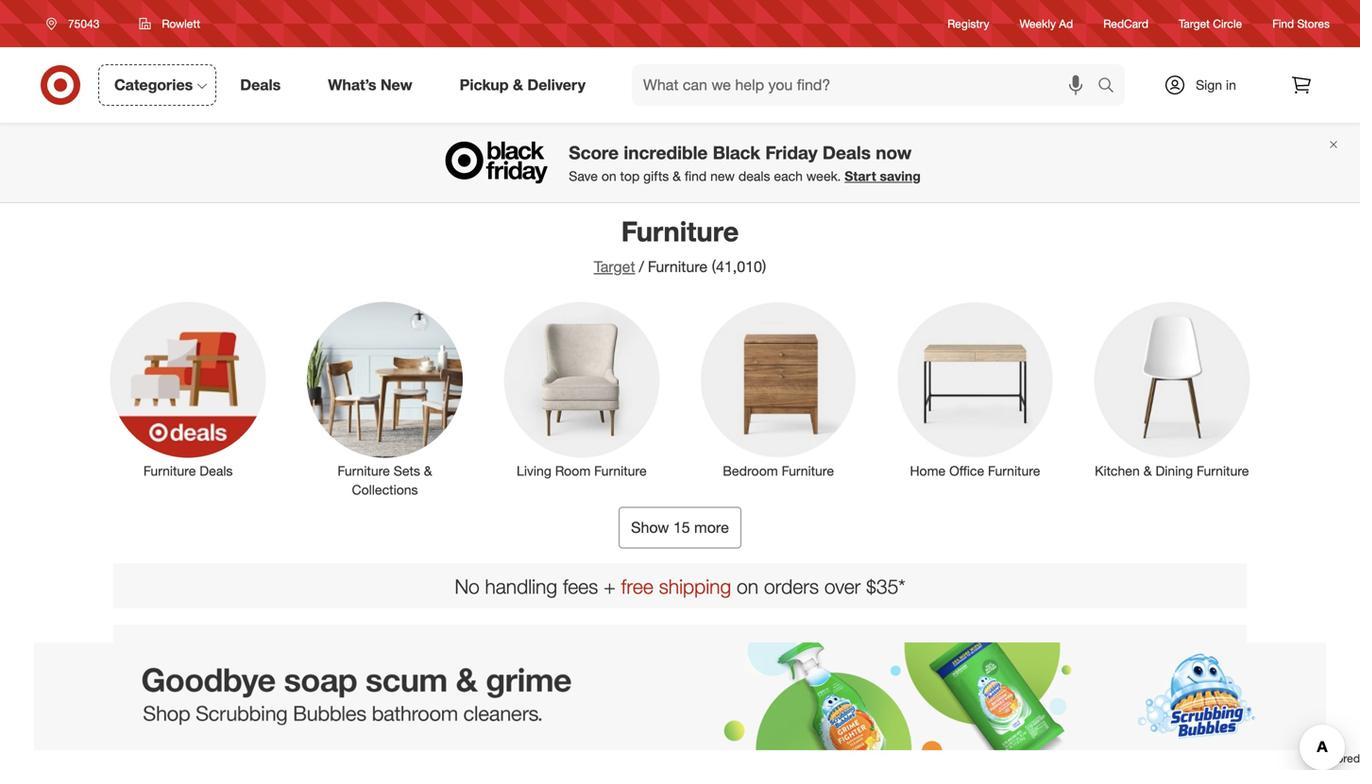 Task type: locate. For each thing, give the bounding box(es) containing it.
2 horizontal spatial on
[[737, 574, 759, 599]]

& inside score incredible black friday deals now save on top gifts & find new deals each week. start saving
[[673, 168, 681, 184]]

living room furniture
[[517, 463, 647, 479]]

new
[[711, 168, 735, 184]]

top left items at the right
[[674, 640, 718, 674]]

2 vertical spatial deals
[[200, 463, 233, 479]]

& right pickup
[[513, 76, 523, 94]]

now
[[876, 142, 912, 163]]

&
[[513, 76, 523, 94], [673, 168, 681, 184], [424, 463, 432, 479], [1144, 463, 1152, 479]]

0 vertical spatial top
[[620, 168, 640, 184]]

rowlett
[[162, 17, 200, 31]]

sign in link
[[1148, 64, 1266, 106]]

weekly ad link
[[1020, 16, 1074, 32]]

weekly ad
[[1020, 16, 1074, 31]]

0 vertical spatial on
[[602, 168, 617, 184]]

furniture inside furniture deals link
[[144, 463, 196, 479]]

on inside score incredible black friday deals now save on top gifts & find new deals each week. start saving
[[602, 168, 617, 184]]

kitchen & dining furniture
[[1095, 463, 1250, 479]]

search
[[1089, 78, 1135, 96]]

target inside furniture target / furniture (41,010)
[[594, 257, 635, 276]]

1 vertical spatial deals
[[823, 142, 871, 163]]

registry link
[[948, 16, 990, 32]]

save inside score incredible black friday deals now save on top gifts & find new deals each week. start saving
[[569, 168, 598, 184]]

what's new
[[328, 76, 413, 94]]

& inside pickup & delivery link
[[513, 76, 523, 94]]

75043 button
[[34, 7, 119, 41]]

sets
[[394, 463, 420, 479]]

find
[[1273, 16, 1295, 31]]

registry
[[948, 16, 990, 31]]

0 vertical spatial target
[[1179, 16, 1210, 31]]

furniture
[[621, 214, 739, 248], [648, 257, 708, 276], [144, 463, 196, 479], [338, 463, 390, 479], [594, 463, 647, 479], [782, 463, 834, 479], [988, 463, 1041, 479], [1197, 463, 1250, 479]]

search button
[[1089, 64, 1135, 110]]

furniture deals
[[144, 463, 233, 479]]

& left dining
[[1144, 463, 1152, 479]]

save
[[569, 168, 598, 184], [564, 640, 627, 674]]

1 horizontal spatial target
[[1179, 16, 1210, 31]]

top inside score incredible black friday deals now save on top gifts & find new deals each week. start saving
[[620, 168, 640, 184]]

1 vertical spatial on
[[737, 574, 759, 599]]

on down score on the left top of page
[[602, 168, 617, 184]]

target left /
[[594, 257, 635, 276]]

0 vertical spatial save
[[569, 168, 598, 184]]

circle
[[1213, 16, 1243, 31]]

collections
[[352, 481, 418, 498]]

0 horizontal spatial on
[[602, 168, 617, 184]]

furniture inside the bedroom furniture link
[[782, 463, 834, 479]]

0 vertical spatial deals
[[240, 76, 281, 94]]

0 horizontal spatial deals
[[200, 463, 233, 479]]

0 horizontal spatial target
[[594, 257, 635, 276]]

pickup & delivery link
[[444, 64, 609, 106]]

target left circle
[[1179, 16, 1210, 31]]

What can we help you find? suggestions appear below search field
[[632, 64, 1103, 106]]

target
[[1179, 16, 1210, 31], [594, 257, 635, 276]]

furniture inside kitchen & dining furniture link
[[1197, 463, 1250, 479]]

top
[[620, 168, 640, 184], [674, 640, 718, 674]]

deals
[[240, 76, 281, 94], [823, 142, 871, 163], [200, 463, 233, 479]]

weekly
[[1020, 16, 1056, 31]]

on left the orders
[[737, 574, 759, 599]]

1 horizontal spatial top
[[674, 640, 718, 674]]

what's
[[328, 76, 376, 94]]

/
[[639, 257, 644, 276]]

& right sets
[[424, 463, 432, 479]]

sign in
[[1196, 77, 1237, 93]]

redcard
[[1104, 16, 1149, 31]]

free
[[621, 574, 654, 599]]

categories link
[[98, 64, 217, 106]]

show
[[631, 518, 669, 537]]

find stores
[[1273, 16, 1330, 31]]

on
[[602, 168, 617, 184], [737, 574, 759, 599], [634, 640, 667, 674]]

1 vertical spatial target
[[594, 257, 635, 276]]

& left find
[[673, 168, 681, 184]]

top left gifts
[[620, 168, 640, 184]]

each
[[774, 168, 803, 184]]

on down free
[[634, 640, 667, 674]]

deals link
[[224, 64, 304, 106]]

furniture deals link
[[97, 298, 279, 481]]

bedroom furniture
[[723, 463, 834, 479]]

0 horizontal spatial top
[[620, 168, 640, 184]]

furniture inside home office furniture link
[[988, 463, 1041, 479]]

75043
[[68, 17, 100, 31]]

1 horizontal spatial on
[[634, 640, 667, 674]]

office
[[950, 463, 985, 479]]

furniture target / furniture (41,010)
[[594, 214, 766, 276]]

2 horizontal spatial deals
[[823, 142, 871, 163]]

save down score on the left top of page
[[569, 168, 598, 184]]

1 vertical spatial top
[[674, 640, 718, 674]]

categories
[[114, 76, 193, 94]]

home office furniture link
[[885, 298, 1066, 481]]

save down fees
[[564, 640, 627, 674]]

1 vertical spatial save
[[564, 640, 627, 674]]

home
[[910, 463, 946, 479]]

2 vertical spatial on
[[634, 640, 667, 674]]

shipping
[[659, 574, 731, 599]]

target link
[[594, 257, 635, 276]]

pickup & delivery
[[460, 76, 586, 94]]

save on top items
[[564, 640, 797, 674]]

friday
[[766, 142, 818, 163]]

incredible
[[624, 142, 708, 163]]



Task type: vqa. For each thing, say whether or not it's contained in the screenshot.
leftmost the 1
no



Task type: describe. For each thing, give the bounding box(es) containing it.
find stores link
[[1273, 16, 1330, 32]]

over
[[825, 574, 861, 599]]

top inside carousel region
[[674, 640, 718, 674]]

gifts
[[644, 168, 669, 184]]

rowlett button
[[127, 7, 213, 41]]

start
[[845, 168, 876, 184]]

furniture sets & collections
[[338, 463, 432, 498]]

home office furniture
[[910, 463, 1041, 479]]

(41,010)
[[712, 257, 766, 276]]

what's new link
[[312, 64, 436, 106]]

furniture sets & collections link
[[294, 298, 476, 499]]

find
[[685, 168, 707, 184]]

dining
[[1156, 463, 1193, 479]]

deals inside score incredible black friday deals now save on top gifts & find new deals each week. start saving
[[823, 142, 871, 163]]

living
[[517, 463, 552, 479]]

sign
[[1196, 77, 1223, 93]]

& inside kitchen & dining furniture link
[[1144, 463, 1152, 479]]

room
[[555, 463, 591, 479]]

score incredible black friday deals now save on top gifts & find new deals each week. start saving
[[569, 142, 921, 184]]

black
[[713, 142, 761, 163]]

living room furniture link
[[491, 298, 673, 481]]

show 15 more
[[631, 518, 729, 537]]

on inside carousel region
[[634, 640, 667, 674]]

redcard link
[[1104, 16, 1149, 32]]

orders
[[764, 574, 819, 599]]

stores
[[1298, 16, 1330, 31]]

no
[[455, 574, 480, 599]]

& inside furniture sets & collections
[[424, 463, 432, 479]]

sponsored
[[1305, 751, 1361, 765]]

1 horizontal spatial deals
[[240, 76, 281, 94]]

kitchen
[[1095, 463, 1140, 479]]

items
[[725, 640, 797, 674]]

+
[[604, 574, 616, 599]]

show 15 more button
[[619, 507, 742, 549]]

15
[[673, 518, 690, 537]]

bedroom furniture link
[[688, 298, 870, 481]]

no handling fees + free shipping on orders over $35*
[[455, 574, 906, 599]]

kitchen & dining furniture link
[[1082, 298, 1263, 481]]

deals
[[739, 168, 771, 184]]

handling
[[485, 574, 558, 599]]

advertisement region
[[0, 642, 1361, 750]]

pickup
[[460, 76, 509, 94]]

score
[[569, 142, 619, 163]]

save inside carousel region
[[564, 640, 627, 674]]

fees
[[563, 574, 598, 599]]

week.
[[807, 168, 841, 184]]

target circle
[[1179, 16, 1243, 31]]

$35*
[[867, 574, 906, 599]]

new
[[381, 76, 413, 94]]

furniture inside living room furniture link
[[594, 463, 647, 479]]

in
[[1226, 77, 1237, 93]]

carousel region
[[113, 625, 1247, 770]]

saving
[[880, 168, 921, 184]]

furniture inside furniture sets & collections
[[338, 463, 390, 479]]

delivery
[[528, 76, 586, 94]]

bedroom
[[723, 463, 778, 479]]

more
[[695, 518, 729, 537]]

target circle link
[[1179, 16, 1243, 32]]

ad
[[1059, 16, 1074, 31]]



